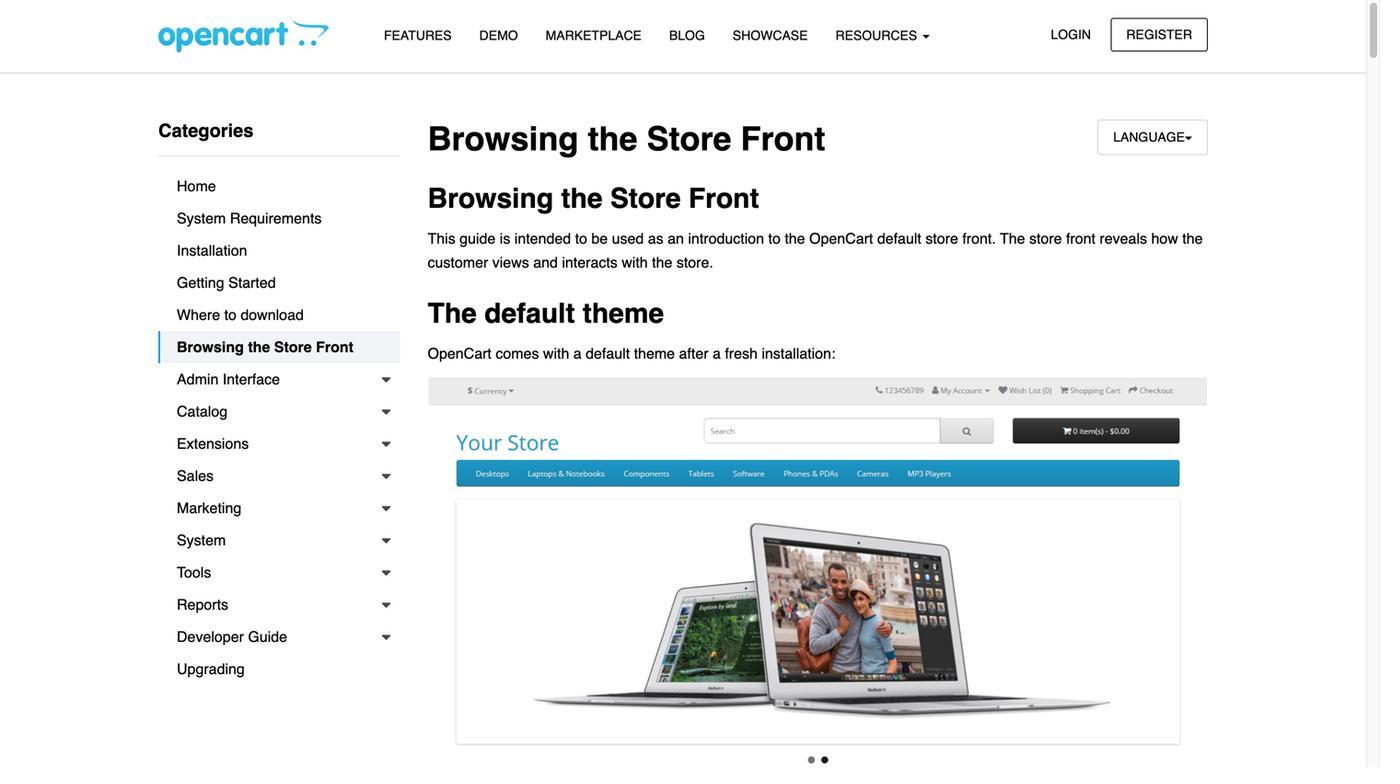 Task type: locate. For each thing, give the bounding box(es) containing it.
0 vertical spatial opencart
[[809, 230, 873, 247]]

system
[[177, 210, 226, 227], [177, 532, 226, 549]]

is
[[500, 230, 510, 247]]

used
[[612, 230, 644, 247]]

demo
[[479, 28, 518, 43]]

1 horizontal spatial the
[[1000, 230, 1025, 247]]

to left be on the left top
[[575, 230, 587, 247]]

0 horizontal spatial to
[[224, 307, 237, 324]]

developer
[[177, 629, 244, 646]]

showcase
[[733, 28, 808, 43]]

login
[[1051, 27, 1091, 42]]

opencart comes with a default theme after a fresh installation:
[[428, 345, 835, 362]]

with down used
[[622, 254, 648, 271]]

the
[[1000, 230, 1025, 247], [428, 298, 477, 330]]

this
[[428, 230, 456, 247]]

the default theme
[[428, 298, 664, 330]]

fresh
[[725, 345, 758, 362]]

front.
[[962, 230, 996, 247]]

default inside this guide is intended to be used as an introduction to the opencart default store front. the store front reveals how the customer views and interacts with the store.
[[877, 230, 922, 247]]

resources
[[836, 28, 921, 43]]

extensions
[[177, 436, 249, 453]]

1 horizontal spatial store
[[1029, 230, 1062, 247]]

demo link
[[466, 19, 532, 52]]

1 vertical spatial the
[[428, 298, 477, 330]]

to right introduction at top
[[768, 230, 781, 247]]

opencart inside this guide is intended to be used as an introduction to the opencart default store front. the store front reveals how the customer views and interacts with the store.
[[809, 230, 873, 247]]

theme left after
[[634, 345, 675, 362]]

1 horizontal spatial default
[[586, 345, 630, 362]]

1 system from the top
[[177, 210, 226, 227]]

default down the default theme at left top
[[586, 345, 630, 362]]

store
[[647, 120, 732, 158], [610, 183, 681, 215], [274, 339, 312, 356]]

0 vertical spatial the
[[1000, 230, 1025, 247]]

login link
[[1035, 18, 1107, 51]]

store
[[926, 230, 958, 247], [1029, 230, 1062, 247]]

front
[[741, 120, 825, 158], [689, 183, 759, 215], [316, 339, 354, 356]]

default up comes
[[484, 298, 575, 330]]

1 horizontal spatial with
[[622, 254, 648, 271]]

1 horizontal spatial a
[[713, 345, 721, 362]]

default left front.
[[877, 230, 922, 247]]

after
[[679, 345, 709, 362]]

admin
[[177, 371, 219, 388]]

customer
[[428, 254, 488, 271]]

1 vertical spatial store
[[610, 183, 681, 215]]

1 horizontal spatial opencart
[[809, 230, 873, 247]]

introduction
[[688, 230, 764, 247]]

opencart - open source shopping cart solution image
[[158, 19, 329, 52]]

1 vertical spatial front
[[689, 183, 759, 215]]

1 vertical spatial browsing the store front
[[428, 183, 759, 215]]

default
[[877, 230, 922, 247], [484, 298, 575, 330], [586, 345, 630, 362]]

2 store from the left
[[1029, 230, 1062, 247]]

2 vertical spatial default
[[586, 345, 630, 362]]

the down customer
[[428, 298, 477, 330]]

0 horizontal spatial default
[[484, 298, 575, 330]]

tools
[[177, 564, 211, 581]]

developer guide link
[[158, 622, 400, 654]]

1 horizontal spatial to
[[575, 230, 587, 247]]

to
[[575, 230, 587, 247], [768, 230, 781, 247], [224, 307, 237, 324]]

0 vertical spatial with
[[622, 254, 648, 271]]

0 horizontal spatial with
[[543, 345, 569, 362]]

store left front.
[[926, 230, 958, 247]]

with inside this guide is intended to be used as an introduction to the opencart default store front. the store front reveals how the customer views and interacts with the store.
[[622, 254, 648, 271]]

theme up opencart comes with a default theme after a fresh installation:
[[583, 298, 664, 330]]

home link
[[158, 170, 400, 203]]

to right where
[[224, 307, 237, 324]]

1 vertical spatial with
[[543, 345, 569, 362]]

1 vertical spatial system
[[177, 532, 226, 549]]

a
[[573, 345, 582, 362], [713, 345, 721, 362]]

language button
[[1098, 120, 1208, 155]]

and
[[533, 254, 558, 271]]

an
[[668, 230, 684, 247]]

blog link
[[655, 19, 719, 52]]

0 vertical spatial system
[[177, 210, 226, 227]]

resources link
[[822, 19, 944, 52]]

2 horizontal spatial to
[[768, 230, 781, 247]]

2 system from the top
[[177, 532, 226, 549]]

with right comes
[[543, 345, 569, 362]]

2 vertical spatial browsing
[[177, 339, 244, 356]]

1 vertical spatial opencart
[[428, 345, 492, 362]]

as
[[648, 230, 664, 247]]

marketplace
[[546, 28, 642, 43]]

requirements
[[230, 210, 322, 227]]

sales
[[177, 468, 214, 485]]

interface
[[223, 371, 280, 388]]

getting started link
[[158, 267, 400, 299]]

2 horizontal spatial default
[[877, 230, 922, 247]]

0 vertical spatial theme
[[583, 298, 664, 330]]

with
[[622, 254, 648, 271], [543, 345, 569, 362]]

opencart
[[809, 230, 873, 247], [428, 345, 492, 362]]

interacts
[[562, 254, 618, 271]]

reveals
[[1100, 230, 1147, 247]]

store left front
[[1029, 230, 1062, 247]]

0 horizontal spatial a
[[573, 345, 582, 362]]

browsing
[[428, 120, 579, 158], [428, 183, 554, 215], [177, 339, 244, 356]]

system down home
[[177, 210, 226, 227]]

front
[[1066, 230, 1096, 247]]

catalog link
[[158, 396, 400, 428]]

browsing the store front
[[428, 120, 825, 158], [428, 183, 759, 215], [177, 339, 354, 356]]

where
[[177, 307, 220, 324]]

blog
[[669, 28, 705, 43]]

the right front.
[[1000, 230, 1025, 247]]

marketplace link
[[532, 19, 655, 52]]

1 vertical spatial default
[[484, 298, 575, 330]]

comes
[[496, 345, 539, 362]]

0 vertical spatial default
[[877, 230, 922, 247]]

2 vertical spatial store
[[274, 339, 312, 356]]

a right after
[[713, 345, 721, 362]]

categories
[[158, 120, 254, 141]]

theme
[[583, 298, 664, 330], [634, 345, 675, 362]]

views
[[492, 254, 529, 271]]

extensions link
[[158, 428, 400, 460]]

the
[[588, 120, 638, 158], [561, 183, 603, 215], [785, 230, 805, 247], [1183, 230, 1203, 247], [652, 254, 673, 271], [248, 339, 270, 356]]

0 horizontal spatial store
[[926, 230, 958, 247]]

features link
[[370, 19, 466, 52]]

a down the default theme at left top
[[573, 345, 582, 362]]

system up 'tools'
[[177, 532, 226, 549]]



Task type: vqa. For each thing, say whether or not it's contained in the screenshot.
OpenCart Dashboard image
no



Task type: describe. For each thing, give the bounding box(es) containing it.
where to download
[[177, 307, 304, 324]]

2 vertical spatial front
[[316, 339, 354, 356]]

where to download link
[[158, 299, 400, 331]]

register
[[1126, 27, 1192, 42]]

features
[[384, 28, 452, 43]]

installation
[[177, 242, 247, 259]]

1 vertical spatial theme
[[634, 345, 675, 362]]

0 horizontal spatial the
[[428, 298, 477, 330]]

store.
[[677, 254, 713, 271]]

catalog
[[177, 403, 228, 420]]

showcase link
[[719, 19, 822, 52]]

guide
[[460, 230, 496, 247]]

2 vertical spatial browsing the store front
[[177, 339, 354, 356]]

the inside this guide is intended to be used as an introduction to the opencart default store front. the store front reveals how the customer views and interacts with the store.
[[1000, 230, 1025, 247]]

system requirements link
[[158, 203, 400, 235]]

0 vertical spatial front
[[741, 120, 825, 158]]

browsing the store front link
[[158, 331, 400, 364]]

admin interface link
[[158, 364, 400, 396]]

0 vertical spatial store
[[647, 120, 732, 158]]

developer guide
[[177, 629, 287, 646]]

guide
[[248, 629, 287, 646]]

admin interface
[[177, 371, 280, 388]]

getting started
[[177, 274, 276, 291]]

marketing
[[177, 500, 241, 517]]

installation link
[[158, 235, 400, 267]]

marketing link
[[158, 493, 400, 525]]

reports
[[177, 597, 228, 614]]

started
[[228, 274, 276, 291]]

language
[[1113, 130, 1185, 145]]

sales link
[[158, 460, 400, 493]]

this guide is intended to be used as an introduction to the opencart default store front. the store front reveals how the customer views and interacts with the store.
[[428, 230, 1203, 271]]

0 horizontal spatial opencart
[[428, 345, 492, 362]]

be
[[591, 230, 608, 247]]

1 a from the left
[[573, 345, 582, 362]]

system for system requirements
[[177, 210, 226, 227]]

system link
[[158, 525, 400, 557]]

0 vertical spatial browsing the store front
[[428, 120, 825, 158]]

1 vertical spatial browsing
[[428, 183, 554, 215]]

system requirements
[[177, 210, 322, 227]]

installation:
[[762, 345, 835, 362]]

2 a from the left
[[713, 345, 721, 362]]

0 vertical spatial browsing
[[428, 120, 579, 158]]

download
[[241, 307, 304, 324]]

intended
[[514, 230, 571, 247]]

register link
[[1111, 18, 1208, 51]]

1 store from the left
[[926, 230, 958, 247]]

tools link
[[158, 557, 400, 589]]

getting
[[177, 274, 224, 291]]

reports link
[[158, 589, 400, 622]]

how
[[1151, 230, 1178, 247]]

upgrading link
[[158, 654, 400, 686]]

front office image
[[428, 377, 1208, 768]]

system for system
[[177, 532, 226, 549]]

upgrading
[[177, 661, 245, 678]]

home
[[177, 178, 216, 195]]



